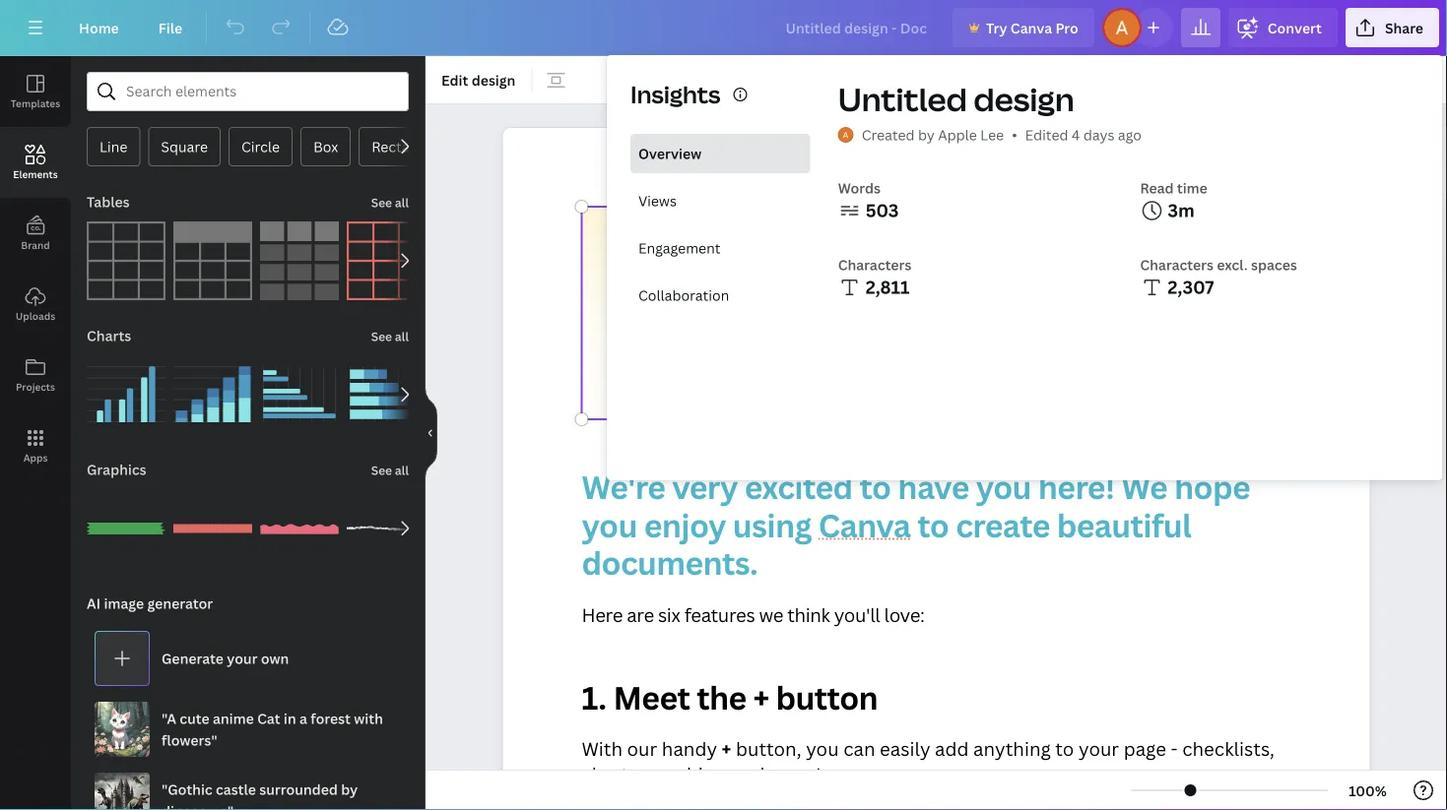 Task type: describe. For each thing, give the bounding box(es) containing it.
convert
[[1268, 18, 1322, 37]]

you inside button, you can easily add anything to your page - checklists, charts, graphics, and more!
[[806, 736, 839, 762]]

untitled design
[[838, 78, 1075, 121]]

characters for characters
[[838, 256, 912, 274]]

canva for docs
[[711, 298, 934, 401]]

2 add this table to the canvas image from the left
[[173, 222, 252, 301]]

spaces
[[1251, 256, 1298, 274]]

home link
[[63, 8, 135, 47]]

generate your own
[[162, 650, 289, 669]]

create
[[956, 504, 1050, 547]]

tables button
[[85, 182, 132, 222]]

circle button
[[229, 127, 293, 167]]

edit design button
[[434, 64, 524, 96]]

ago
[[1118, 126, 1142, 144]]

forest
[[311, 710, 351, 729]]

characters for characters excl. spaces
[[1140, 256, 1214, 274]]

we're very excited to have you here! we hope you enjoy using canva to create beautiful documents.
[[582, 466, 1257, 585]]

words
[[838, 179, 881, 198]]

Design title text field
[[770, 8, 945, 47]]

button, you can easily add anything to your page - checklists, charts, graphics, and more!
[[582, 736, 1280, 787]]

can
[[844, 736, 875, 762]]

elements button
[[0, 127, 71, 198]]

brand button
[[0, 198, 71, 269]]

own
[[261, 650, 289, 669]]

features
[[684, 603, 755, 628]]

square button
[[148, 127, 221, 167]]

edit
[[441, 70, 468, 89]]

+ for the
[[753, 677, 769, 720]]

generate
[[162, 650, 224, 669]]

line
[[100, 137, 127, 156]]

with our handy +
[[582, 736, 732, 762]]

created
[[862, 126, 915, 144]]

"a
[[162, 710, 176, 729]]

apps button
[[0, 411, 71, 482]]

box
[[313, 137, 338, 156]]

we
[[759, 603, 783, 628]]

handy
[[662, 736, 717, 762]]

in
[[284, 710, 296, 729]]

0 horizontal spatial your
[[227, 650, 258, 669]]

see all for tables
[[371, 195, 409, 211]]

love:
[[884, 603, 925, 628]]

a
[[300, 710, 307, 729]]

hide image
[[425, 386, 437, 481]]

apps
[[23, 451, 48, 465]]

share
[[1385, 18, 1424, 37]]

you'll
[[834, 603, 880, 628]]

ai
[[87, 595, 101, 613]]

pro
[[1056, 18, 1079, 37]]

1.
[[582, 677, 607, 720]]

with
[[582, 736, 623, 762]]

and
[[732, 762, 765, 787]]

read
[[1140, 179, 1174, 198]]

box button
[[301, 127, 351, 167]]

all for graphics
[[395, 463, 409, 479]]

our
[[627, 736, 657, 762]]

button
[[776, 677, 878, 720]]

3 add this table to the canvas image from the left
[[260, 222, 339, 301]]

anything
[[974, 736, 1051, 762]]

503
[[866, 199, 899, 223]]

by inside "gothic castle surrounded by dinosaurs"
[[341, 781, 358, 800]]

-
[[1171, 736, 1178, 762]]

playful decorative wavy banner image
[[260, 490, 339, 569]]

generator
[[147, 595, 213, 613]]

to inside button, you can easily add anything to your page - checklists, charts, graphics, and more!
[[1056, 736, 1074, 762]]

surrounded
[[259, 781, 338, 800]]

2,307
[[1168, 275, 1214, 300]]

have
[[898, 466, 969, 509]]

views button
[[631, 181, 811, 221]]

side panel tab list
[[0, 56, 71, 482]]

apple
[[938, 126, 977, 144]]

welcome
[[901, 219, 1223, 322]]

warm
[[686, 219, 885, 322]]

uploads
[[16, 309, 55, 323]]

very
[[672, 466, 738, 509]]

see all button for charts
[[369, 316, 411, 356]]

easter banner image
[[173, 490, 252, 569]]

see all button for tables
[[369, 182, 411, 222]]



Task type: locate. For each thing, give the bounding box(es) containing it.
0 horizontal spatial you
[[582, 504, 637, 547]]

we're
[[582, 466, 665, 509]]

your left own
[[227, 650, 258, 669]]

1 horizontal spatial your
[[1079, 736, 1119, 762]]

here are six features we think you'll love:
[[582, 603, 925, 628]]

lee
[[981, 126, 1004, 144]]

0 horizontal spatial characters
[[838, 256, 912, 274]]

see all for charts
[[371, 329, 409, 345]]

all for charts
[[395, 329, 409, 345]]

you left can
[[806, 736, 839, 762]]

uploads button
[[0, 269, 71, 340]]

0 vertical spatial see
[[371, 195, 392, 211]]

graphics button
[[85, 450, 148, 490]]

•
[[1012, 126, 1017, 144]]

design for untitled design
[[974, 78, 1075, 121]]

templates
[[11, 97, 60, 110]]

templates button
[[0, 56, 71, 127]]

torn paper banner with space for text image
[[347, 490, 426, 569]]

+ right handy
[[722, 736, 732, 762]]

square
[[161, 137, 208, 156]]

views
[[639, 192, 677, 210]]

1 see all from the top
[[371, 195, 409, 211]]

button,
[[736, 736, 802, 762]]

excl.
[[1217, 256, 1248, 274]]

4
[[1072, 126, 1080, 144]]

design up •
[[974, 78, 1075, 121]]

characters up 2,811
[[838, 256, 912, 274]]

brand
[[21, 238, 50, 252]]

design for edit design
[[472, 70, 516, 89]]

ai image generator
[[87, 595, 213, 613]]

created by apple lee • edited 4 days ago
[[862, 126, 1142, 144]]

days
[[1084, 126, 1115, 144]]

cat
[[257, 710, 280, 729]]

file
[[158, 18, 182, 37]]

convert button
[[1229, 8, 1338, 47]]

time
[[1177, 179, 1208, 198]]

canva inside button
[[1011, 18, 1052, 37]]

1 vertical spatial your
[[1079, 736, 1119, 762]]

try
[[986, 18, 1008, 37]]

3 all from the top
[[395, 463, 409, 479]]

design inside button
[[472, 70, 516, 89]]

overview
[[639, 144, 702, 163]]

your
[[227, 650, 258, 669], [1079, 736, 1119, 762]]

projects button
[[0, 340, 71, 411]]

2 see all from the top
[[371, 329, 409, 345]]

2 vertical spatial canva
[[818, 504, 911, 547]]

six
[[658, 603, 680, 628]]

0 vertical spatial by
[[918, 126, 935, 144]]

a warm welcome
[[618, 219, 1223, 322]]

you left 'enjoy'
[[582, 504, 637, 547]]

playful decorative ribbon banner image
[[87, 490, 166, 569]]

1 see all button from the top
[[369, 182, 411, 222]]

a
[[618, 219, 669, 322]]

3 see all from the top
[[371, 463, 409, 479]]

charts button
[[85, 316, 133, 356]]

cute
[[180, 710, 210, 729]]

+
[[753, 677, 769, 720], [722, 736, 732, 762]]

0 vertical spatial canva
[[1011, 18, 1052, 37]]

line button
[[87, 127, 140, 167]]

2,811
[[866, 275, 910, 300]]

see all
[[371, 195, 409, 211], [371, 329, 409, 345], [371, 463, 409, 479]]

you right have
[[976, 466, 1032, 509]]

3 see from the top
[[371, 463, 392, 479]]

2 characters from the left
[[1140, 256, 1214, 274]]

0 vertical spatial +
[[753, 677, 769, 720]]

file button
[[143, 8, 198, 47]]

see all for graphics
[[371, 463, 409, 479]]

none text field containing a warm welcome
[[503, 128, 1370, 811]]

1 horizontal spatial +
[[753, 677, 769, 720]]

2 see from the top
[[371, 329, 392, 345]]

1 vertical spatial all
[[395, 329, 409, 345]]

1 characters from the left
[[838, 256, 912, 274]]

here
[[582, 603, 623, 628]]

3 see all button from the top
[[369, 450, 411, 490]]

flowers"
[[162, 732, 217, 750]]

graphics
[[87, 461, 146, 479]]

2 vertical spatial see all button
[[369, 450, 411, 490]]

1 horizontal spatial you
[[806, 736, 839, 762]]

see all button for graphics
[[369, 450, 411, 490]]

group
[[87, 344, 166, 435], [173, 344, 252, 435], [260, 344, 339, 435], [347, 356, 426, 435], [87, 478, 166, 569], [173, 490, 252, 569], [260, 490, 339, 569], [347, 490, 426, 569]]

page
[[1124, 736, 1167, 762]]

the
[[697, 677, 746, 720]]

0 vertical spatial see all
[[371, 195, 409, 211]]

2 all from the top
[[395, 329, 409, 345]]

docs
[[951, 298, 1129, 401]]

canva for pro
[[1011, 18, 1052, 37]]

by right surrounded
[[341, 781, 358, 800]]

👋
[[1146, 298, 1220, 401]]

rectangle button
[[359, 127, 450, 167]]

0 vertical spatial your
[[227, 650, 258, 669]]

2 vertical spatial see all
[[371, 463, 409, 479]]

add
[[935, 736, 969, 762]]

are
[[627, 603, 654, 628]]

by left apple
[[918, 126, 935, 144]]

2 vertical spatial see
[[371, 463, 392, 479]]

overview button
[[631, 134, 811, 173]]

canva
[[1011, 18, 1052, 37], [711, 298, 934, 401], [818, 504, 911, 547]]

1. meet the + button
[[582, 677, 878, 720]]

characters excl. spaces
[[1140, 256, 1298, 274]]

excited
[[745, 466, 853, 509]]

+ for handy
[[722, 736, 732, 762]]

read time
[[1140, 179, 1208, 198]]

anime
[[213, 710, 254, 729]]

2 see all button from the top
[[369, 316, 411, 356]]

see for graphics
[[371, 463, 392, 479]]

dinosaurs"
[[162, 803, 234, 811]]

your inside button, you can easily add anything to your page - checklists, charts, graphics, and more!
[[1079, 736, 1119, 762]]

1 horizontal spatial by
[[918, 126, 935, 144]]

Search elements search field
[[126, 73, 370, 110]]

see for tables
[[371, 195, 392, 211]]

1 vertical spatial see all
[[371, 329, 409, 345]]

see for charts
[[371, 329, 392, 345]]

with
[[354, 710, 383, 729]]

1 vertical spatial canva
[[711, 298, 934, 401]]

rectangle
[[372, 137, 438, 156]]

we
[[1122, 466, 1168, 509]]

3m
[[1168, 199, 1195, 223]]

main menu bar
[[0, 0, 1447, 56]]

to canva docs 👋
[[618, 298, 1220, 401]]

1 vertical spatial see all button
[[369, 316, 411, 356]]

hope
[[1175, 466, 1250, 509]]

0 vertical spatial see all button
[[369, 182, 411, 222]]

checklists,
[[1183, 736, 1275, 762]]

4 add this table to the canvas image from the left
[[347, 222, 426, 301]]

tables
[[87, 193, 130, 211]]

canva inside we're very excited to have you here! we hope you enjoy using canva to create beautiful documents.
[[818, 504, 911, 547]]

edit design
[[441, 70, 516, 89]]

meet
[[613, 677, 690, 720]]

1 vertical spatial by
[[341, 781, 358, 800]]

0 vertical spatial all
[[395, 195, 409, 211]]

2 horizontal spatial you
[[976, 466, 1032, 509]]

graphics,
[[647, 762, 727, 787]]

1 vertical spatial +
[[722, 736, 732, 762]]

using
[[733, 504, 812, 547]]

1 all from the top
[[395, 195, 409, 211]]

elements
[[13, 168, 58, 181]]

design right edit
[[472, 70, 516, 89]]

home
[[79, 18, 119, 37]]

engagement button
[[631, 229, 811, 268]]

None text field
[[503, 128, 1370, 811]]

you
[[976, 466, 1032, 509], [582, 504, 637, 547], [806, 736, 839, 762]]

beautiful
[[1057, 504, 1192, 547]]

1 see from the top
[[371, 195, 392, 211]]

see all button
[[369, 182, 411, 222], [369, 316, 411, 356], [369, 450, 411, 490]]

2 vertical spatial all
[[395, 463, 409, 479]]

collaboration button
[[631, 276, 811, 315]]

0 horizontal spatial design
[[472, 70, 516, 89]]

1 horizontal spatial characters
[[1140, 256, 1214, 274]]

1 horizontal spatial design
[[974, 78, 1075, 121]]

think
[[788, 603, 830, 628]]

all for tables
[[395, 195, 409, 211]]

image
[[104, 595, 144, 613]]

1 vertical spatial see
[[371, 329, 392, 345]]

add this table to the canvas image
[[87, 222, 166, 301], [173, 222, 252, 301], [260, 222, 339, 301], [347, 222, 426, 301]]

0 horizontal spatial by
[[341, 781, 358, 800]]

characters up 2,307
[[1140, 256, 1214, 274]]

insights
[[631, 78, 721, 110]]

your left page
[[1079, 736, 1119, 762]]

by
[[918, 126, 935, 144], [341, 781, 358, 800]]

characters
[[838, 256, 912, 274], [1140, 256, 1214, 274]]

0 horizontal spatial +
[[722, 736, 732, 762]]

1 add this table to the canvas image from the left
[[87, 222, 166, 301]]

+ right the
[[753, 677, 769, 720]]



Task type: vqa. For each thing, say whether or not it's contained in the screenshot.
Circle button at the top left of the page
yes



